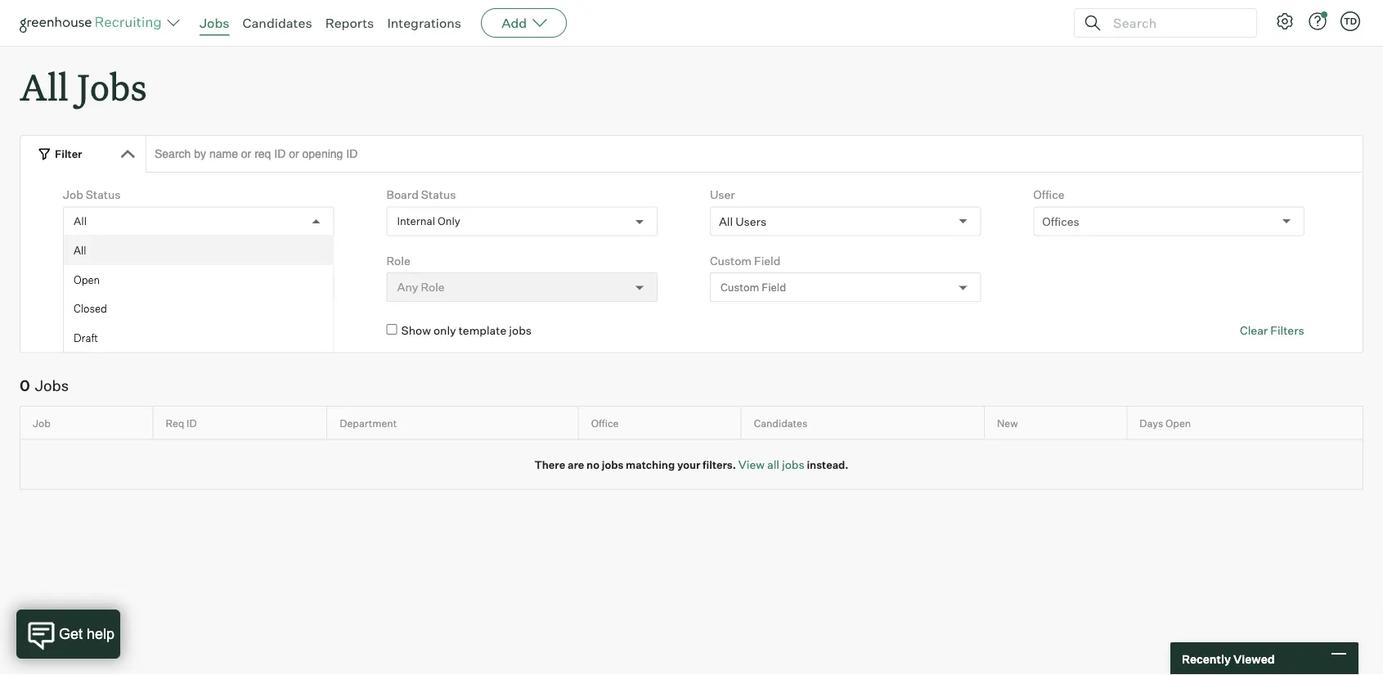 Task type: describe. For each thing, give the bounding box(es) containing it.
status for board status
[[421, 188, 456, 202]]

filter
[[55, 147, 82, 160]]

0 vertical spatial custom
[[710, 253, 752, 268]]

integrations link
[[387, 15, 462, 31]]

jobs right 'template'
[[509, 323, 532, 338]]

0 horizontal spatial open
[[74, 273, 100, 286]]

1 vertical spatial field
[[762, 281, 787, 294]]

1 vertical spatial office
[[591, 417, 619, 429]]

all jobs
[[20, 62, 147, 110]]

are
[[568, 458, 585, 471]]

jobs for 0 jobs
[[35, 377, 69, 395]]

departments
[[72, 280, 143, 294]]

job status
[[63, 188, 121, 202]]

users
[[736, 214, 767, 228]]

add
[[502, 15, 527, 31]]

req
[[166, 417, 184, 429]]

only for template
[[434, 323, 456, 338]]

0 vertical spatial candidates
[[243, 15, 312, 31]]

draft
[[74, 331, 98, 344]]

0 jobs
[[20, 377, 69, 395]]

template
[[459, 323, 507, 338]]

following
[[179, 323, 228, 338]]

new
[[997, 417, 1018, 429]]

recently viewed
[[1182, 652, 1275, 666]]

all users
[[719, 214, 767, 228]]

days open
[[1140, 417, 1192, 429]]

closed
[[74, 302, 107, 315]]

1 horizontal spatial candidates
[[754, 417, 808, 429]]

all left the users
[[719, 214, 733, 228]]

greenhouse recruiting image
[[20, 13, 167, 33]]

filters
[[1271, 323, 1305, 338]]

board status
[[387, 188, 456, 202]]

viewed
[[1234, 652, 1275, 666]]

0
[[20, 377, 30, 395]]

all
[[767, 457, 780, 471]]

show only jobs i'm following
[[78, 323, 228, 338]]

show only template jobs
[[401, 323, 532, 338]]

all down job status
[[74, 215, 87, 228]]

job for job
[[33, 417, 51, 429]]

view all jobs link
[[739, 457, 805, 471]]

your
[[677, 458, 701, 471]]

only for jobs
[[110, 323, 133, 338]]

0 vertical spatial field
[[754, 253, 781, 268]]

clear
[[1241, 323, 1269, 338]]

0 vertical spatial department
[[63, 253, 128, 268]]

recently
[[1182, 652, 1231, 666]]

instead.
[[807, 458, 849, 471]]

clear filters link
[[1241, 323, 1305, 339]]

1 vertical spatial custom
[[721, 281, 760, 294]]

only
[[438, 215, 461, 228]]

internal only
[[397, 215, 461, 228]]

2 horizontal spatial jobs
[[200, 15, 230, 31]]

view
[[739, 457, 765, 471]]

integrations
[[387, 15, 462, 31]]



Task type: locate. For each thing, give the bounding box(es) containing it.
1 horizontal spatial office
[[1034, 188, 1065, 202]]

add button
[[481, 8, 567, 38]]

1 vertical spatial job
[[33, 417, 51, 429]]

candidates link
[[243, 15, 312, 31]]

0 horizontal spatial status
[[86, 188, 121, 202]]

2 show from the left
[[401, 323, 431, 338]]

no
[[587, 458, 600, 471]]

office
[[1034, 188, 1065, 202], [591, 417, 619, 429]]

there are no jobs matching your filters. view all jobs instead.
[[535, 457, 849, 471]]

0 horizontal spatial job
[[33, 417, 51, 429]]

Show only template jobs checkbox
[[387, 324, 397, 335]]

show for show only jobs i'm following
[[78, 323, 108, 338]]

0 horizontal spatial only
[[110, 323, 133, 338]]

1 only from the left
[[110, 323, 133, 338]]

1 horizontal spatial department
[[340, 417, 397, 429]]

all up departments
[[74, 244, 86, 257]]

custom down all users option
[[710, 253, 752, 268]]

0 vertical spatial custom field
[[710, 253, 781, 268]]

all users option
[[719, 214, 767, 228]]

td button
[[1341, 11, 1361, 31]]

0 horizontal spatial candidates
[[243, 15, 312, 31]]

candidates
[[243, 15, 312, 31], [754, 417, 808, 429]]

only right draft
[[110, 323, 133, 338]]

reports
[[325, 15, 374, 31]]

1 horizontal spatial jobs
[[77, 62, 147, 110]]

2 only from the left
[[434, 323, 456, 338]]

jobs right all
[[782, 457, 805, 471]]

i'm
[[160, 323, 177, 338]]

job down 0 jobs
[[33, 417, 51, 429]]

jobs link
[[200, 15, 230, 31]]

office up no
[[591, 417, 619, 429]]

custom down all users
[[721, 281, 760, 294]]

1 horizontal spatial job
[[63, 188, 83, 202]]

1 show from the left
[[78, 323, 108, 338]]

show down closed
[[78, 323, 108, 338]]

department
[[63, 253, 128, 268], [340, 417, 397, 429]]

2 vertical spatial jobs
[[35, 377, 69, 395]]

user
[[710, 188, 735, 202]]

configure image
[[1276, 11, 1295, 31]]

custom field down all users option
[[710, 253, 781, 268]]

td
[[1344, 16, 1358, 27]]

jobs down greenhouse recruiting image
[[77, 62, 147, 110]]

0 horizontal spatial jobs
[[35, 377, 69, 395]]

status for job status
[[86, 188, 121, 202]]

1 vertical spatial open
[[1166, 417, 1192, 429]]

0 vertical spatial jobs
[[200, 15, 230, 31]]

matching
[[626, 458, 675, 471]]

filters.
[[703, 458, 736, 471]]

id
[[187, 417, 197, 429]]

show for show only template jobs
[[401, 323, 431, 338]]

1 status from the left
[[86, 188, 121, 202]]

field
[[754, 253, 781, 268], [762, 281, 787, 294]]

custom
[[710, 253, 752, 268], [721, 281, 760, 294]]

Search text field
[[1110, 11, 1242, 35]]

custom field down the users
[[721, 281, 787, 294]]

1 vertical spatial jobs
[[77, 62, 147, 110]]

0 vertical spatial open
[[74, 273, 100, 286]]

1 horizontal spatial status
[[421, 188, 456, 202]]

Search by name or req ID or opening ID text field
[[146, 135, 1364, 173]]

1 vertical spatial department
[[340, 417, 397, 429]]

jobs right 0
[[35, 377, 69, 395]]

0 horizontal spatial office
[[591, 417, 619, 429]]

show right show only template jobs checkbox in the top left of the page
[[401, 323, 431, 338]]

req id
[[166, 417, 197, 429]]

jobs inside there are no jobs matching your filters. view all jobs instead.
[[602, 458, 624, 471]]

0 vertical spatial job
[[63, 188, 83, 202]]

1 horizontal spatial only
[[434, 323, 456, 338]]

job down filter
[[63, 188, 83, 202]]

0 horizontal spatial department
[[63, 253, 128, 268]]

status
[[86, 188, 121, 202], [421, 188, 456, 202]]

board
[[387, 188, 419, 202]]

jobs left i'm
[[135, 323, 158, 338]]

0 horizontal spatial show
[[78, 323, 108, 338]]

jobs
[[200, 15, 230, 31], [77, 62, 147, 110], [35, 377, 69, 395]]

custom field
[[710, 253, 781, 268], [721, 281, 787, 294]]

role
[[387, 253, 411, 268]]

there
[[535, 458, 566, 471]]

only left 'template'
[[434, 323, 456, 338]]

reports link
[[325, 15, 374, 31]]

1 horizontal spatial show
[[401, 323, 431, 338]]

open right days
[[1166, 417, 1192, 429]]

0 vertical spatial office
[[1034, 188, 1065, 202]]

show
[[78, 323, 108, 338], [401, 323, 431, 338]]

clear filters
[[1241, 323, 1305, 338]]

open up closed
[[74, 273, 100, 286]]

offices
[[1043, 214, 1080, 228]]

job for job status
[[63, 188, 83, 202]]

days
[[1140, 417, 1164, 429]]

candidates up all
[[754, 417, 808, 429]]

jobs
[[135, 323, 158, 338], [509, 323, 532, 338], [782, 457, 805, 471], [602, 458, 624, 471]]

job
[[63, 188, 83, 202], [33, 417, 51, 429]]

1 horizontal spatial open
[[1166, 417, 1192, 429]]

2 status from the left
[[421, 188, 456, 202]]

td button
[[1338, 8, 1364, 34]]

office up offices
[[1034, 188, 1065, 202]]

only
[[110, 323, 133, 338], [434, 323, 456, 338]]

jobs for all jobs
[[77, 62, 147, 110]]

candidates right jobs link
[[243, 15, 312, 31]]

jobs right no
[[602, 458, 624, 471]]

open
[[74, 273, 100, 286], [1166, 417, 1192, 429]]

internal
[[397, 215, 435, 228]]

Show only jobs I'm following checkbox
[[63, 324, 74, 335]]

jobs left candidates link
[[200, 15, 230, 31]]

all up filter
[[20, 62, 69, 110]]

1 vertical spatial custom field
[[721, 281, 787, 294]]

1 vertical spatial candidates
[[754, 417, 808, 429]]

all
[[20, 62, 69, 110], [719, 214, 733, 228], [74, 215, 87, 228], [74, 244, 86, 257]]



Task type: vqa. For each thing, say whether or not it's contained in the screenshot.


